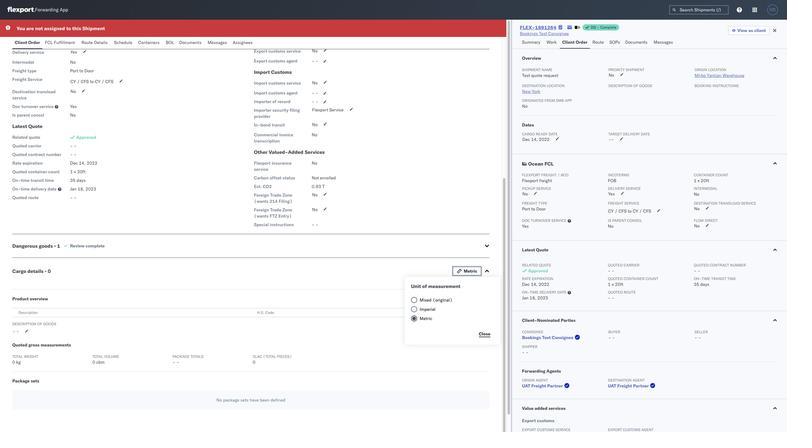 Task type: vqa. For each thing, say whether or not it's contained in the screenshot.
the 18,
yes



Task type: describe. For each thing, give the bounding box(es) containing it.
nominated
[[538, 318, 560, 323]]

customs for export customs agent
[[269, 58, 286, 64]]

dangerous
[[12, 243, 38, 249]]

in-
[[254, 122, 261, 128]]

1 horizontal spatial turnover
[[532, 218, 551, 223]]

1 horizontal spatial service
[[330, 107, 344, 113]]

0 horizontal spatial door
[[84, 68, 94, 74]]

work button
[[545, 37, 560, 49]]

1 vertical spatial dec
[[70, 160, 78, 166]]

0 horizontal spatial 2023
[[86, 186, 96, 192]]

1 horizontal spatial description of goods
[[609, 83, 653, 88]]

1 vertical spatial freight service
[[609, 201, 640, 206]]

0 vertical spatial latest
[[12, 123, 27, 129]]

1 horizontal spatial client order
[[563, 39, 588, 45]]

shipment
[[626, 67, 645, 72]]

--
[[609, 137, 615, 142]]

1 horizontal spatial messages
[[654, 39, 674, 45]]

1 vertical spatial quote
[[29, 135, 40, 140]]

1 up 35 days
[[70, 169, 73, 175]]

2 vertical spatial goods
[[43, 322, 56, 326]]

transit for on-time transit time
[[31, 178, 44, 183]]

fcl fulfillment
[[45, 40, 75, 45]]

type for freight type
[[28, 68, 36, 74]]

1 vertical spatial consignee
[[523, 330, 544, 334]]

0 vertical spatial 20ft
[[77, 169, 86, 175]]

(original)
[[433, 297, 453, 303]]

0 inside slac (total pieces) 0
[[253, 360, 256, 365]]

agent down forwarding agents
[[536, 378, 549, 383]]

2 vertical spatial service
[[625, 201, 640, 206]]

1 horizontal spatial destination transload service
[[695, 201, 757, 206]]

1 vertical spatial sets
[[241, 397, 249, 403]]

incoterms fob
[[609, 173, 630, 183]]

0 horizontal spatial messages
[[208, 40, 227, 45]]

1 horizontal spatial doc
[[523, 218, 531, 223]]

0 vertical spatial related
[[12, 135, 28, 140]]

instructions
[[270, 222, 294, 227]]

dg - complete
[[592, 25, 617, 30]]

0 vertical spatial 14,
[[532, 137, 538, 142]]

0 horizontal spatial related quote
[[12, 135, 40, 140]]

bol
[[166, 40, 174, 45]]

export customs
[[523, 418, 555, 424]]

shipment name test quote request
[[523, 67, 559, 78]]

overview button
[[513, 49, 788, 67]]

0 horizontal spatial latest quote
[[12, 123, 43, 129]]

mirko
[[695, 73, 707, 78]]

import for import customs
[[254, 69, 270, 75]]

0 horizontal spatial quote
[[28, 123, 43, 129]]

0 horizontal spatial order
[[28, 40, 40, 45]]

booking
[[695, 83, 712, 88]]

customs for export customs service
[[269, 48, 286, 54]]

total weight
[[12, 354, 38, 359]]

name
[[542, 67, 553, 72]]

of down shipment
[[634, 83, 639, 88]]

1 left review at the bottom left of page
[[57, 243, 60, 249]]

cargo for cargo ready date
[[523, 132, 535, 136]]

from
[[545, 98, 556, 103]]

0 vertical spatial jan 18, 2023
[[70, 186, 96, 192]]

0 vertical spatial cy / cfs to cy / cfs
[[70, 79, 114, 84]]

quoted for quoted contract number - - rate expiration dec 14, 2022
[[695, 263, 710, 267]]

forwarding app link
[[7, 7, 68, 13]]

20ft inside container count 1 x 20ft
[[702, 178, 710, 183]]

instructions
[[713, 83, 740, 88]]

0 vertical spatial goods
[[640, 83, 653, 88]]

assignees button
[[231, 37, 256, 49]]

0.93 t
[[312, 184, 325, 189]]

1 horizontal spatial client order button
[[560, 37, 591, 49]]

uat for destination
[[609, 383, 617, 389]]

total volume
[[93, 354, 119, 359]]

0 left kg
[[12, 360, 15, 365]]

review complete
[[70, 243, 105, 249]]

schedule button
[[112, 37, 136, 49]]

complete
[[601, 25, 617, 30]]

0 vertical spatial delivery
[[12, 50, 29, 55]]

1 vertical spatial bookings test consignee link
[[523, 335, 582, 341]]

20ft inside quoted container count 1 x 20ft
[[616, 282, 624, 287]]

0 horizontal spatial freight service
[[12, 77, 42, 82]]

0 horizontal spatial client order button
[[12, 37, 43, 49]]

forwarding for forwarding agents
[[523, 368, 546, 374]]

quoted for quoted carrier - -
[[609, 263, 624, 267]]

0 vertical spatial shipment
[[82, 25, 105, 31]]

est.
[[254, 184, 262, 189]]

1 horizontal spatial messages button
[[652, 37, 677, 49]]

no inside originates from smb app no
[[523, 103, 528, 109]]

quoted for quoted container count 1 x 20ft
[[609, 276, 624, 281]]

origin location mirko yantian warehouse
[[695, 67, 745, 78]]

1 horizontal spatial delivery
[[540, 290, 557, 295]]

special
[[254, 222, 269, 227]]

mixed
[[420, 297, 432, 303]]

1 horizontal spatial transload
[[719, 201, 741, 206]]

0 vertical spatial days
[[77, 178, 86, 183]]

trade for 214
[[270, 192, 282, 198]]

1 horizontal spatial jan
[[523, 295, 529, 301]]

route for route
[[593, 39, 605, 45]]

intermodal no
[[695, 186, 718, 197]]

schedule
[[114, 40, 132, 45]]

0 vertical spatial consignee
[[549, 31, 570, 36]]

0 vertical spatial pickup
[[12, 40, 26, 45]]

expiration inside quoted contract number - - rate expiration dec 14, 2022
[[533, 276, 554, 281]]

cargo details • 0
[[12, 268, 51, 274]]

no package sets have been defined
[[217, 397, 286, 403]]

rate inside quoted contract number - - rate expiration dec 14, 2022
[[523, 276, 532, 281]]

review
[[70, 243, 85, 249]]

filing)
[[279, 199, 293, 204]]

is for is parent consol
[[12, 112, 16, 118]]

latest inside button
[[523, 247, 536, 253]]

parent for is parent consol
[[17, 112, 30, 118]]

(wants for foreign trade zone (wants 214 filing)
[[254, 199, 269, 204]]

0 vertical spatial x
[[74, 169, 76, 175]]

0 vertical spatial port
[[70, 68, 78, 74]]

services
[[549, 406, 566, 411]]

view
[[738, 28, 748, 33]]

agent down export customs service
[[287, 58, 298, 64]]

of up "quoted gross measurements"
[[37, 322, 42, 326]]

ftz
[[270, 213, 278, 219]]

door inside freight type port to door
[[537, 206, 546, 212]]

work
[[547, 39, 557, 45]]

uat freight partner link for origin
[[523, 383, 572, 389]]

x inside container count 1 x 20ft
[[698, 178, 701, 183]]

count for quoted container count 1 x 20ft
[[646, 276, 659, 281]]

view as client button
[[729, 26, 771, 35]]

customs for import customs agent
[[269, 90, 286, 96]]

Search Shipments (/) text field
[[670, 5, 729, 14]]

export for export customs agent
[[254, 58, 268, 64]]

containers
[[138, 40, 160, 45]]

0 vertical spatial 2022
[[540, 137, 550, 142]]

consol for is parent consol no
[[628, 218, 643, 223]]

0 vertical spatial test
[[540, 31, 548, 36]]

pieces)
[[277, 354, 292, 359]]

quoted carrier - -
[[609, 263, 640, 274]]

package for package sets
[[12, 378, 30, 384]]

0 vertical spatial jan
[[70, 186, 77, 192]]

1 horizontal spatial documents
[[626, 39, 648, 45]]

number for quoted contract number - - rate expiration dec 14, 2022
[[731, 263, 747, 267]]

is for is parent consol no
[[609, 218, 612, 223]]

0 left cbm
[[93, 360, 95, 365]]

1 vertical spatial 18,
[[530, 295, 537, 301]]

fcl fulfillment button
[[43, 37, 79, 49]]

1 horizontal spatial documents button
[[624, 37, 652, 49]]

freight type
[[12, 68, 36, 74]]

not
[[312, 175, 319, 181]]

of down the import customs agent
[[273, 99, 277, 104]]

quoted for quoted container count
[[12, 169, 27, 175]]

flex-
[[521, 24, 536, 30]]

date up parties
[[558, 290, 567, 295]]

0 horizontal spatial dec 14, 2022
[[70, 160, 97, 166]]

dec inside quoted contract number - - rate expiration dec 14, 2022
[[523, 282, 530, 287]]

containers button
[[136, 37, 163, 49]]

cbm
[[96, 360, 105, 365]]

1 vertical spatial cy / cfs to cy / cfs
[[609, 208, 652, 214]]

app inside originates from smb app no
[[566, 98, 573, 103]]

1 horizontal spatial 2023
[[538, 295, 549, 301]]

carrier for quoted carrier
[[28, 143, 41, 149]]

date up ocean fcl button
[[642, 132, 651, 136]]

1 horizontal spatial doc turnover service
[[523, 218, 567, 223]]

other valued-added services
[[254, 149, 325, 155]]

0 horizontal spatial expiration
[[23, 160, 43, 166]]

2 vertical spatial quote
[[540, 263, 552, 267]]

0 vertical spatial doc
[[12, 104, 20, 109]]

1 horizontal spatial order
[[576, 39, 588, 45]]

1 vertical spatial bookings test consignee
[[523, 335, 574, 340]]

destination agent
[[609, 378, 646, 383]]

shipment inside shipment name test quote request
[[523, 67, 541, 72]]

partner for origin agent
[[548, 383, 564, 389]]

0 vertical spatial freight
[[542, 173, 557, 177]]

quoted for quoted carrier
[[12, 143, 27, 149]]

have
[[250, 397, 259, 403]]

0 vertical spatial doc turnover service
[[12, 104, 54, 109]]

0 vertical spatial approved
[[76, 135, 96, 140]]

bco
[[562, 173, 569, 177]]

1 inside container count 1 x 20ft
[[695, 178, 697, 183]]

total for cbm
[[93, 354, 103, 359]]

1 horizontal spatial approved
[[529, 268, 549, 274]]

no inside intermodal no
[[695, 191, 700, 197]]

partner for destination agent
[[634, 383, 650, 389]]

2 vertical spatial test
[[543, 335, 551, 340]]

value added services
[[523, 406, 566, 411]]

0 vertical spatial service
[[28, 77, 42, 82]]

quoted carrier
[[12, 143, 41, 149]]

weight
[[24, 354, 38, 359]]

package sets
[[12, 378, 39, 384]]

0 vertical spatial dec
[[523, 137, 531, 142]]

summary
[[523, 39, 541, 45]]

0 right details
[[48, 268, 51, 274]]

1 vertical spatial description
[[18, 310, 38, 315]]

number for quoted contract number
[[46, 152, 61, 157]]

0 vertical spatial bookings test consignee
[[521, 31, 570, 36]]

0 vertical spatial app
[[60, 7, 68, 13]]

0 vertical spatial bookings
[[521, 31, 539, 36]]

• for details
[[45, 268, 47, 274]]

0 horizontal spatial metric
[[420, 316, 433, 321]]

0 horizontal spatial delivery
[[31, 186, 47, 192]]

quoted for quoted route - -
[[609, 290, 624, 295]]

export for export customs
[[254, 37, 270, 43]]

quoted container count
[[12, 169, 60, 175]]

defined
[[271, 397, 286, 403]]

1 vertical spatial bookings
[[523, 335, 542, 340]]

x inside quoted container count 1 x 20ft
[[612, 282, 615, 287]]

1 x 20ft
[[70, 169, 86, 175]]

2 vertical spatial description
[[12, 322, 36, 326]]

special instructions
[[254, 222, 294, 227]]

date right "ready"
[[549, 132, 558, 136]]

metric inside button
[[464, 268, 478, 274]]

1 horizontal spatial delivery
[[609, 186, 626, 191]]

0 vertical spatial bookings test consignee link
[[521, 30, 570, 37]]

assigned
[[44, 25, 65, 31]]

1 horizontal spatial dec 14, 2022
[[523, 137, 550, 142]]

quoted contract number - - rate expiration dec 14, 2022
[[523, 263, 747, 287]]

cargo ready date
[[523, 132, 558, 136]]

in-bond transit
[[254, 122, 285, 128]]

originates from smb app no
[[523, 98, 573, 109]]

quoted for quoted contract number
[[12, 152, 27, 157]]

0 horizontal spatial documents button
[[177, 37, 205, 49]]

0 vertical spatial description
[[609, 83, 633, 88]]

product
[[12, 296, 29, 302]]

carbon offset status
[[254, 175, 295, 181]]

agent up record
[[287, 90, 298, 96]]

forwarding agents
[[523, 368, 562, 374]]

yantian
[[708, 73, 722, 78]]

0 horizontal spatial 18,
[[78, 186, 84, 192]]

freight inside freight type port to door
[[523, 201, 538, 206]]

complete
[[86, 243, 105, 249]]

1 vertical spatial freight
[[540, 178, 553, 183]]

0 vertical spatial rate
[[12, 160, 22, 166]]

1 vertical spatial 14,
[[79, 160, 86, 166]]

2022 inside quoted contract number - - rate expiration dec 14, 2022
[[539, 282, 550, 287]]

fob
[[609, 178, 617, 183]]

security
[[273, 107, 289, 113]]

totals
[[191, 354, 204, 359]]

1 horizontal spatial jan 18, 2023
[[523, 295, 549, 301]]

route for route details
[[82, 40, 93, 45]]

to inside freight type port to door
[[532, 206, 536, 212]]

1 vertical spatial pickup service
[[523, 186, 552, 191]]

freight type port to door
[[523, 201, 548, 212]]

t
[[323, 184, 325, 189]]



Task type: locate. For each thing, give the bounding box(es) containing it.
consol for is parent consol
[[31, 112, 44, 118]]

customs up the import customs agent
[[269, 80, 286, 86]]

buyer - -
[[609, 330, 621, 340]]

latest quote
[[12, 123, 43, 129], [523, 247, 549, 253]]

0 horizontal spatial package
[[12, 378, 30, 384]]

2 uat freight partner from the left
[[609, 383, 650, 389]]

quoted up rate expiration at the left of page
[[12, 143, 27, 149]]

messages button left assignees
[[205, 37, 231, 49]]

quoted down on-time transit time
[[12, 195, 27, 200]]

description of goods up gross
[[12, 322, 56, 326]]

count inside container count 1 x 20ft
[[716, 173, 729, 177]]

customs up import customs service
[[271, 69, 292, 75]]

0 vertical spatial package
[[173, 354, 190, 359]]

zone up 'entry)' on the left of the page
[[283, 207, 293, 213]]

1 horizontal spatial intermodal
[[695, 186, 718, 191]]

quoted inside quoted container count 1 x 20ft
[[609, 276, 624, 281]]

carrier up quoted container count 1 x 20ft
[[624, 263, 640, 267]]

quote
[[28, 123, 43, 129], [537, 247, 549, 253]]

package inside package totals - -
[[173, 354, 190, 359]]

0 horizontal spatial shipment
[[82, 25, 105, 31]]

metric button
[[453, 267, 482, 276]]

documents up overview button
[[626, 39, 648, 45]]

0 horizontal spatial pickup
[[12, 40, 26, 45]]

1 uat from the left
[[523, 383, 531, 389]]

quoted inside the quoted carrier - -
[[609, 263, 624, 267]]

cargo for cargo details • 0
[[12, 268, 26, 274]]

transit for in-bond transit
[[272, 122, 285, 128]]

1 trade from the top
[[270, 192, 282, 198]]

doc
[[12, 104, 20, 109], [523, 218, 531, 223]]

service
[[28, 77, 42, 82], [330, 107, 344, 113], [625, 201, 640, 206]]

1 total from the left
[[12, 354, 23, 359]]

originates
[[523, 98, 544, 103]]

0 vertical spatial trade
[[270, 192, 282, 198]]

origin inside origin location mirko yantian warehouse
[[695, 67, 708, 72]]

entry)
[[279, 213, 292, 219]]

dec 14, 2022
[[523, 137, 550, 142], [70, 160, 97, 166]]

forwarding inside forwarding app link
[[35, 7, 59, 13]]

1 foreign from the top
[[254, 192, 269, 198]]

2 total from the left
[[93, 354, 103, 359]]

0 horizontal spatial carrier
[[28, 143, 41, 149]]

flexport. image
[[7, 7, 35, 13]]

1 horizontal spatial rate
[[523, 276, 532, 281]]

0 horizontal spatial 35
[[70, 178, 76, 183]]

transit inside on-time transit time 35 days
[[712, 276, 727, 281]]

intermodal for intermodal
[[12, 59, 34, 65]]

0 horizontal spatial cargo
[[12, 268, 26, 274]]

uat freight partner for destination
[[609, 383, 650, 389]]

0 vertical spatial 35
[[70, 178, 76, 183]]

quoted down the quoted carrier - -
[[609, 276, 624, 281]]

importer for importer security filing provider
[[254, 107, 272, 113]]

sops
[[610, 39, 621, 45]]

quoted inside quoted contract number - - rate expiration dec 14, 2022
[[695, 263, 710, 267]]

2 partner from the left
[[634, 383, 650, 389]]

uat freight partner link
[[523, 383, 572, 389], [609, 383, 658, 389]]

number up on-time transit time 35 days
[[731, 263, 747, 267]]

0 vertical spatial is
[[12, 112, 16, 118]]

total up kg
[[12, 354, 23, 359]]

documents right bol button
[[179, 40, 202, 45]]

/ inside flexport freight / bco flexport freight
[[558, 173, 561, 177]]

2 foreign from the top
[[254, 207, 269, 213]]

client-nominated parties
[[523, 318, 576, 323]]

3 import from the top
[[254, 90, 268, 96]]

1 horizontal spatial forwarding
[[523, 368, 546, 374]]

route for quoted route - -
[[624, 290, 637, 295]]

count right container
[[716, 173, 729, 177]]

0 horizontal spatial jan
[[70, 186, 77, 192]]

trade inside the foreign trade zone (wants ftz entry)
[[270, 207, 282, 213]]

flexport inside flexport insurance service
[[254, 160, 271, 166]]

1 horizontal spatial x
[[612, 282, 615, 287]]

1 horizontal spatial shipment
[[523, 67, 541, 72]]

status
[[283, 175, 295, 181]]

number
[[46, 152, 61, 157], [731, 263, 747, 267]]

(wants inside foreign trade zone (wants 214 filing)
[[254, 199, 269, 204]]

as
[[749, 28, 754, 33]]

1 uat freight partner from the left
[[523, 383, 564, 389]]

count up on-time transit time
[[48, 169, 60, 175]]

port inside freight type port to door
[[523, 206, 531, 212]]

35
[[70, 178, 76, 183], [695, 282, 700, 287]]

count inside quoted container count 1 x 20ft
[[646, 276, 659, 281]]

import up the importer of record
[[254, 90, 268, 96]]

jan up client-
[[523, 295, 529, 301]]

foreign inside the foreign trade zone (wants ftz entry)
[[254, 207, 269, 213]]

1 horizontal spatial is
[[609, 218, 612, 223]]

zone inside the foreign trade zone (wants ftz entry)
[[283, 207, 293, 213]]

container down the quoted carrier - -
[[624, 276, 645, 281]]

1 vertical spatial destination transload service
[[695, 201, 757, 206]]

0 horizontal spatial messages button
[[205, 37, 231, 49]]

1 horizontal spatial 20ft
[[616, 282, 624, 287]]

2 horizontal spatial delivery
[[624, 132, 641, 136]]

location inside origin location mirko yantian warehouse
[[709, 67, 727, 72]]

customs for import customs service
[[269, 80, 286, 86]]

1 customs from the top
[[271, 37, 292, 43]]

route for quoted route
[[28, 195, 39, 200]]

quoted route
[[12, 195, 39, 200]]

1 down container
[[695, 178, 697, 183]]

20ft up quoted route - -
[[616, 282, 624, 287]]

client
[[755, 28, 767, 33]]

location down request
[[547, 83, 565, 88]]

turnover
[[21, 104, 38, 109], [532, 218, 551, 223]]

type for freight type port to door
[[539, 201, 548, 206]]

date down on-time transit time
[[48, 186, 57, 192]]

insurance
[[272, 160, 292, 166]]

1 vertical spatial import
[[254, 80, 268, 86]]

1 vertical spatial delivery service
[[609, 186, 642, 191]]

cy / cfs to cy / cfs down the port to door
[[70, 79, 114, 84]]

2 uat freight partner link from the left
[[609, 383, 658, 389]]

doc turnover service
[[12, 104, 54, 109], [523, 218, 567, 223]]

flow
[[695, 218, 705, 223]]

0 horizontal spatial pickup service
[[12, 40, 41, 45]]

on-
[[12, 178, 21, 183], [12, 186, 21, 192], [695, 276, 702, 281], [523, 290, 530, 295]]

0 vertical spatial importer
[[254, 99, 272, 104]]

uat for origin
[[523, 383, 531, 389]]

0 horizontal spatial location
[[547, 83, 565, 88]]

1 uat freight partner link from the left
[[523, 383, 572, 389]]

1 vertical spatial customs
[[271, 69, 292, 75]]

1 horizontal spatial pickup
[[523, 186, 536, 191]]

flexport for flexport freight / bco flexport freight
[[523, 173, 541, 177]]

related quote
[[12, 135, 40, 140], [523, 263, 552, 267]]

1 vertical spatial zone
[[283, 207, 293, 213]]

filing
[[290, 107, 300, 113]]

0 vertical spatial 2023
[[86, 186, 96, 192]]

rate expiration
[[12, 160, 43, 166]]

2 importer from the top
[[254, 107, 272, 113]]

h.s. code
[[257, 310, 274, 315]]

fcl inside button
[[45, 40, 53, 45]]

zone for foreign trade zone (wants ftz entry)
[[283, 207, 293, 213]]

goods
[[640, 83, 653, 88], [39, 243, 53, 249], [43, 322, 56, 326]]

1 horizontal spatial days
[[701, 282, 710, 287]]

origin down forwarding agents
[[523, 378, 535, 383]]

container inside quoted container count 1 x 20ft
[[624, 276, 645, 281]]

offset
[[270, 175, 282, 181]]

client right work button
[[563, 39, 575, 45]]

code
[[266, 310, 274, 315]]

quoted up quoted container count 1 x 20ft
[[609, 263, 624, 267]]

0 horizontal spatial on-time delivery date
[[12, 186, 57, 192]]

importer inside importer security filing provider
[[254, 107, 272, 113]]

customs up export customs service
[[271, 37, 292, 43]]

messages up overview button
[[654, 39, 674, 45]]

• left review at the bottom left of page
[[54, 243, 56, 249]]

2023 down 35 days
[[86, 186, 96, 192]]

1 partner from the left
[[548, 383, 564, 389]]

package for package totals - -
[[173, 354, 190, 359]]

messages left assignees
[[208, 40, 227, 45]]

client for client order button to the left
[[15, 40, 27, 45]]

sets left have
[[241, 397, 249, 403]]

app
[[60, 7, 68, 13], [566, 98, 573, 103]]

description down priority
[[609, 83, 633, 88]]

20ft up 35 days
[[77, 169, 86, 175]]

booking instructions
[[695, 83, 740, 88]]

doc turnover service up the is parent consol
[[12, 104, 54, 109]]

commercial
[[254, 132, 278, 138]]

location inside destination location new york
[[547, 83, 565, 88]]

intermodal for intermodal no
[[695, 186, 718, 191]]

client order down are at the left of the page
[[15, 40, 40, 45]]

1 vertical spatial fcl
[[545, 161, 554, 167]]

client order button right work in the right of the page
[[560, 37, 591, 49]]

1 horizontal spatial metric
[[464, 268, 478, 274]]

1 inside quoted container count 1 x 20ft
[[609, 282, 611, 287]]

1 importer from the top
[[254, 99, 272, 104]]

1 vertical spatial delivery
[[609, 186, 626, 191]]

/
[[77, 79, 80, 84], [102, 79, 104, 84], [558, 173, 561, 177], [616, 208, 618, 214], [640, 208, 643, 214]]

1 horizontal spatial 35
[[695, 282, 700, 287]]

2 vertical spatial consignee
[[552, 335, 574, 340]]

measurements
[[41, 342, 71, 348]]

overview
[[523, 55, 542, 61]]

0 vertical spatial location
[[709, 67, 727, 72]]

delivery down on-time transit time
[[31, 186, 47, 192]]

contract for quoted contract number - - rate expiration dec 14, 2022
[[710, 263, 730, 267]]

1 vertical spatial parent
[[613, 218, 627, 223]]

uat freight partner down origin agent
[[523, 383, 564, 389]]

bookings test consignee
[[521, 31, 570, 36], [523, 335, 574, 340]]

client order button
[[560, 37, 591, 49], [12, 37, 43, 49]]

delivery
[[12, 50, 29, 55], [609, 186, 626, 191]]

carrier for quoted carrier - -
[[624, 263, 640, 267]]

type inside freight type port to door
[[539, 201, 548, 206]]

commercial invoice transcription
[[254, 132, 294, 144]]

0 horizontal spatial client
[[15, 40, 27, 45]]

client for right client order button
[[563, 39, 575, 45]]

1 vertical spatial related
[[523, 263, 539, 267]]

ocean fcl button
[[513, 154, 788, 173]]

cy / cfs to cy / cfs up the is parent consol no on the bottom of the page
[[609, 208, 652, 214]]

export for export customs service
[[254, 48, 268, 54]]

partner down the agents
[[548, 383, 564, 389]]

0 horizontal spatial rate
[[12, 160, 22, 166]]

0 horizontal spatial client order
[[15, 40, 40, 45]]

container
[[28, 169, 47, 175], [624, 276, 645, 281]]

destination inside destination location new york
[[523, 83, 546, 88]]

pickup down you
[[12, 40, 26, 45]]

export down export customs
[[254, 48, 268, 54]]

uat freight partner link down destination agent
[[609, 383, 658, 389]]

0 vertical spatial foreign
[[254, 192, 269, 198]]

partner
[[548, 383, 564, 389], [634, 383, 650, 389]]

2 zone from the top
[[283, 207, 293, 213]]

quoted for quoted gross measurements
[[12, 342, 27, 348]]

0 horizontal spatial uat freight partner
[[523, 383, 564, 389]]

foreign for foreign trade zone (wants ftz entry)
[[254, 207, 269, 213]]

location for yantian
[[709, 67, 727, 72]]

foreign inside foreign trade zone (wants 214 filing)
[[254, 192, 269, 198]]

delivery right target
[[624, 132, 641, 136]]

flexport for flexport service
[[312, 107, 329, 113]]

1 horizontal spatial delivery service
[[609, 186, 642, 191]]

latest quote inside button
[[523, 247, 549, 253]]

consol inside the is parent consol no
[[628, 218, 643, 223]]

1 horizontal spatial on-time delivery date
[[523, 290, 567, 295]]

1 horizontal spatial latest quote
[[523, 247, 549, 253]]

1 zone from the top
[[283, 192, 293, 198]]

route button
[[591, 37, 608, 49]]

bookings test consignee link down client-nominated parties
[[523, 335, 582, 341]]

0 horizontal spatial doc
[[12, 104, 20, 109]]

doc down freight type port to door
[[523, 218, 531, 223]]

1891264
[[536, 24, 557, 30]]

description down product overview
[[18, 310, 38, 315]]

origin agent
[[523, 378, 549, 383]]

description up gross
[[12, 322, 36, 326]]

1 horizontal spatial container
[[624, 276, 645, 281]]

foreign
[[254, 192, 269, 198], [254, 207, 269, 213]]

no inside the is parent consol no
[[609, 223, 614, 229]]

origin for origin location mirko yantian warehouse
[[695, 67, 708, 72]]

0 vertical spatial intermodal
[[12, 59, 34, 65]]

quoted up total weight
[[12, 342, 27, 348]]

fcl right ocean
[[545, 161, 554, 167]]

1 vertical spatial jan 18, 2023
[[523, 295, 549, 301]]

export for export customs
[[523, 418, 536, 424]]

pickup up freight type port to door
[[523, 186, 536, 191]]

1 horizontal spatial uat freight partner link
[[609, 383, 658, 389]]

goods down shipment
[[640, 83, 653, 88]]

this
[[72, 25, 81, 31]]

on-time transit time
[[12, 178, 54, 183]]

route details
[[82, 40, 108, 45]]

customs for export customs
[[538, 418, 555, 424]]

contract inside quoted contract number - - rate expiration dec 14, 2022
[[710, 263, 730, 267]]

direct
[[706, 218, 719, 223]]

flexport for flexport insurance service
[[254, 160, 271, 166]]

agent up the value added services button
[[633, 378, 646, 383]]

route left details
[[82, 40, 93, 45]]

quoted inside quoted route - -
[[609, 290, 624, 295]]

number up the quoted container count
[[46, 152, 61, 157]]

0 vertical spatial customs
[[271, 37, 292, 43]]

0 vertical spatial destination transload service
[[12, 89, 56, 101]]

fcl inside button
[[545, 161, 554, 167]]

doc turnover service down freight type port to door
[[523, 218, 567, 223]]

x up quoted route - -
[[612, 282, 615, 287]]

of
[[634, 83, 639, 88], [273, 99, 277, 104], [423, 283, 427, 289], [37, 322, 42, 326]]

foreign for foreign trade zone (wants 214 filing)
[[254, 192, 269, 198]]

carrier inside the quoted carrier - -
[[624, 263, 640, 267]]

uat freight partner down destination agent
[[609, 383, 650, 389]]

contract up on-time transit time 35 days
[[710, 263, 730, 267]]

18, up client-
[[530, 295, 537, 301]]

quote inside shipment name test quote request
[[532, 73, 543, 78]]

buyer
[[609, 330, 621, 334]]

1 vertical spatial •
[[45, 268, 47, 274]]

are
[[26, 25, 34, 31]]

0.93
[[312, 184, 321, 189]]

added
[[288, 149, 304, 155]]

route down quoted container count 1 x 20ft
[[624, 290, 637, 295]]

customs down value added services
[[538, 418, 555, 424]]

test down nominated
[[543, 335, 551, 340]]

ocean
[[529, 161, 544, 167]]

x down container
[[698, 178, 701, 183]]

(wants up special
[[254, 213, 269, 219]]

import for import customs agent
[[254, 90, 268, 96]]

trade for ftz
[[270, 207, 282, 213]]

0 vertical spatial description of goods
[[609, 83, 653, 88]]

fcl down assigned
[[45, 40, 53, 45]]

co2
[[263, 184, 272, 189]]

forwarding for forwarding app
[[35, 7, 59, 13]]

number inside quoted contract number - - rate expiration dec 14, 2022
[[731, 263, 747, 267]]

foreign down est. co2
[[254, 192, 269, 198]]

container for quoted container count 1 x 20ft
[[624, 276, 645, 281]]

uat freight partner link for destination
[[609, 383, 658, 389]]

transcription
[[254, 138, 280, 144]]

0 vertical spatial related quote
[[12, 135, 40, 140]]

client order right work button
[[563, 39, 588, 45]]

uat down origin agent
[[523, 383, 531, 389]]

os button
[[766, 3, 781, 17]]

0 vertical spatial forwarding
[[35, 7, 59, 13]]

parent inside the is parent consol no
[[613, 218, 627, 223]]

messages button up overview button
[[652, 37, 677, 49]]

1 horizontal spatial cargo
[[523, 132, 535, 136]]

1 vertical spatial type
[[539, 201, 548, 206]]

• for goods
[[54, 243, 56, 249]]

is inside the is parent consol no
[[609, 218, 612, 223]]

count for quoted container count
[[48, 169, 60, 175]]

(wants for foreign trade zone (wants ftz entry)
[[254, 213, 269, 219]]

1 horizontal spatial app
[[566, 98, 573, 103]]

0 horizontal spatial sets
[[31, 378, 39, 384]]

zone inside foreign trade zone (wants 214 filing)
[[283, 192, 293, 198]]

quoted down quoted carrier
[[12, 152, 27, 157]]

0 vertical spatial number
[[46, 152, 61, 157]]

app up "you are not assigned to this shipment"
[[60, 7, 68, 13]]

intermodal down container count 1 x 20ft
[[695, 186, 718, 191]]

2 (wants from the top
[[254, 213, 269, 219]]

count
[[48, 169, 60, 175], [716, 173, 729, 177], [646, 276, 659, 281]]

2 horizontal spatial service
[[625, 201, 640, 206]]

1
[[70, 169, 73, 175], [695, 178, 697, 183], [57, 243, 60, 249], [609, 282, 611, 287]]

port
[[70, 68, 78, 74], [523, 206, 531, 212]]

2023 up nominated
[[538, 295, 549, 301]]

days inside on-time transit time 35 days
[[701, 282, 710, 287]]

added
[[535, 406, 548, 411]]

1 vertical spatial doc
[[523, 218, 531, 223]]

container for quoted container count
[[28, 169, 47, 175]]

bol button
[[163, 37, 177, 49]]

1 horizontal spatial 18,
[[530, 295, 537, 301]]

0 vertical spatial quote
[[28, 123, 43, 129]]

0 horizontal spatial transit
[[31, 178, 44, 183]]

importer for importer of record
[[254, 99, 272, 104]]

freight service down freight type
[[12, 77, 42, 82]]

test inside shipment name test quote request
[[523, 73, 531, 78]]

mixed (original)
[[420, 297, 453, 303]]

0 vertical spatial 18,
[[78, 186, 84, 192]]

service inside flexport insurance service
[[254, 167, 269, 172]]

consignee
[[549, 31, 570, 36], [523, 330, 544, 334], [552, 335, 574, 340]]

contract for quoted contract number
[[28, 152, 45, 157]]

(wants inside the foreign trade zone (wants ftz entry)
[[254, 213, 269, 219]]

uat down destination agent
[[609, 383, 617, 389]]

total for kg
[[12, 354, 23, 359]]

order down are at the left of the page
[[28, 40, 40, 45]]

35 inside on-time transit time 35 days
[[695, 282, 700, 287]]

kg
[[16, 360, 21, 365]]

target
[[609, 132, 623, 136]]

1 horizontal spatial freight service
[[609, 201, 640, 206]]

transit
[[272, 122, 285, 128], [31, 178, 44, 183], [712, 276, 727, 281]]

been
[[260, 397, 270, 403]]

on- inside on-time transit time 35 days
[[695, 276, 702, 281]]

jan 18, 2023 down 35 days
[[70, 186, 96, 192]]

quote inside button
[[537, 247, 549, 253]]

total up cbm
[[93, 354, 103, 359]]

pickup service down flexport freight / bco flexport freight
[[523, 186, 552, 191]]

gross
[[28, 342, 40, 348]]

view as client
[[738, 28, 767, 33]]

0 vertical spatial metric
[[464, 268, 478, 274]]

shipment up route details
[[82, 25, 105, 31]]

0 horizontal spatial destination transload service
[[12, 89, 56, 101]]

transit for on-time transit time 35 days
[[712, 276, 727, 281]]

1 horizontal spatial related quote
[[523, 263, 552, 267]]

order
[[576, 39, 588, 45], [28, 40, 40, 45]]

1 (wants from the top
[[254, 199, 269, 204]]

2 import from the top
[[254, 80, 268, 86]]

1 horizontal spatial parent
[[613, 218, 627, 223]]

0 vertical spatial •
[[54, 243, 56, 249]]

goods up measurements
[[43, 322, 56, 326]]

est. co2
[[254, 184, 272, 189]]

foreign up special
[[254, 207, 269, 213]]

1 vertical spatial route
[[624, 290, 637, 295]]

customs for import customs
[[271, 69, 292, 75]]

1 import from the top
[[254, 69, 270, 75]]

ready
[[536, 132, 548, 136]]

2 trade from the top
[[270, 207, 282, 213]]

imperial
[[420, 307, 436, 312]]

origin for origin agent
[[523, 378, 535, 383]]

2022
[[540, 137, 550, 142], [87, 160, 97, 166], [539, 282, 550, 287]]

quoted for quoted route
[[12, 195, 27, 200]]

origin up mirko at the top of the page
[[695, 67, 708, 72]]

trade inside foreign trade zone (wants 214 filing)
[[270, 192, 282, 198]]

services
[[305, 149, 325, 155]]

0 horizontal spatial route
[[82, 40, 93, 45]]

14, inside quoted contract number - - rate expiration dec 14, 2022
[[531, 282, 538, 287]]

18,
[[78, 186, 84, 192], [530, 295, 537, 301]]

of right unit
[[423, 283, 427, 289]]

record
[[278, 99, 291, 104]]

test down 1891264
[[540, 31, 548, 36]]

door
[[84, 68, 94, 74], [537, 206, 546, 212]]

2 uat from the left
[[609, 383, 617, 389]]

customs for export customs
[[271, 37, 292, 43]]

route inside quoted route - -
[[624, 290, 637, 295]]

sops button
[[608, 37, 624, 49]]

on-time delivery date up nominated
[[523, 290, 567, 295]]

mirko yantian warehouse link
[[695, 73, 745, 78]]

parent for is parent consol no
[[613, 218, 627, 223]]

1 horizontal spatial uat
[[609, 383, 617, 389]]

0 vertical spatial delivery service
[[12, 50, 44, 55]]

import for import customs service
[[254, 80, 268, 86]]

bookings test consignee down 1891264
[[521, 31, 570, 36]]

details
[[94, 40, 108, 45]]

0 horizontal spatial transload
[[37, 89, 56, 94]]

new
[[523, 89, 531, 94]]

approved
[[76, 135, 96, 140], [529, 268, 549, 274]]

location for york
[[547, 83, 565, 88]]

quoted down quoted container count 1 x 20ft
[[609, 290, 624, 295]]

zone for foreign trade zone (wants 214 filing)
[[283, 192, 293, 198]]

york
[[532, 89, 541, 94]]

import down export customs agent
[[254, 69, 270, 75]]

consignee down parties
[[552, 335, 574, 340]]

forwarding app
[[35, 7, 68, 13]]

0 horizontal spatial turnover
[[21, 104, 38, 109]]

uat freight partner for origin
[[523, 383, 564, 389]]

description of goods down 'priority shipment'
[[609, 83, 653, 88]]

2 customs from the top
[[271, 69, 292, 75]]



